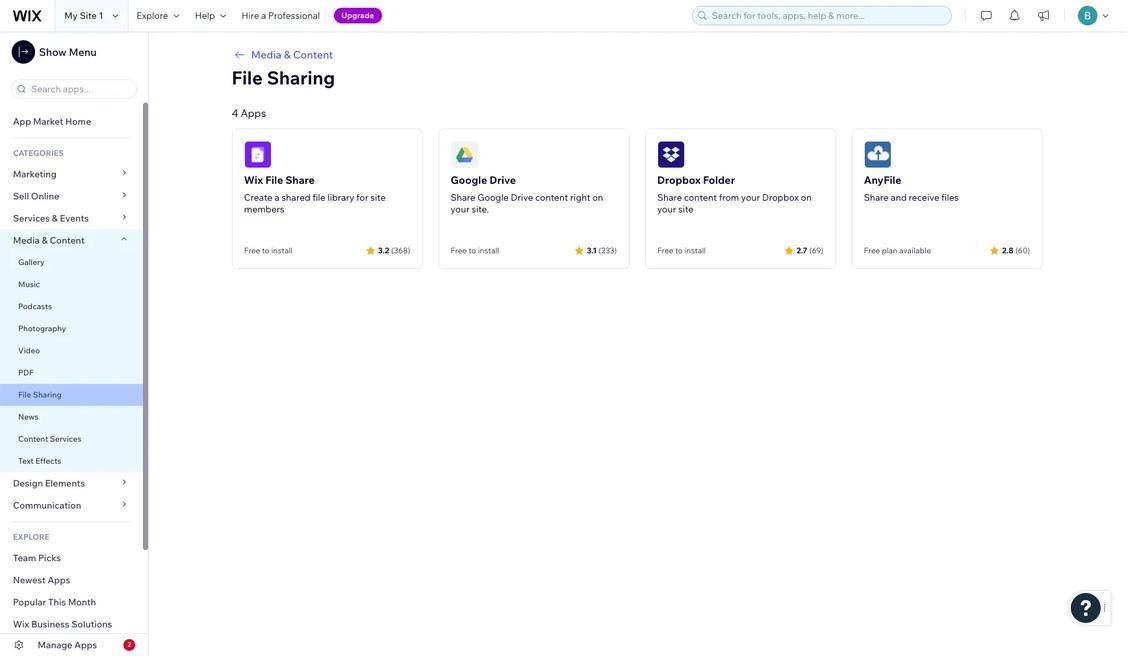 Task type: describe. For each thing, give the bounding box(es) containing it.
categories
[[13, 148, 64, 158]]

photography
[[18, 324, 66, 333]]

my
[[64, 10, 78, 21]]

app market home link
[[0, 110, 143, 133]]

shared
[[281, 192, 310, 203]]

library
[[327, 192, 354, 203]]

a inside the wix file share create a shared file library for site members
[[274, 192, 279, 203]]

explore
[[136, 10, 168, 21]]

0 vertical spatial drive
[[489, 173, 516, 186]]

install for drive
[[478, 246, 499, 255]]

on for folder
[[801, 192, 812, 203]]

share for google drive
[[451, 192, 475, 203]]

3.1
[[587, 245, 597, 255]]

video link
[[0, 340, 143, 362]]

share for dropbox folder
[[657, 192, 682, 203]]

manage
[[38, 639, 72, 651]]

free for google drive
[[451, 246, 467, 255]]

0 vertical spatial google
[[451, 173, 487, 186]]

market
[[33, 116, 63, 127]]

site.
[[472, 203, 489, 215]]

0 vertical spatial a
[[261, 10, 266, 21]]

your for dropbox folder
[[657, 203, 676, 215]]

show menu button
[[12, 40, 97, 64]]

communication
[[13, 500, 83, 511]]

1 vertical spatial dropbox
[[762, 192, 799, 203]]

free to install for google
[[451, 246, 499, 255]]

(368)
[[391, 245, 410, 255]]

0 vertical spatial file
[[232, 66, 263, 89]]

content services
[[18, 434, 81, 444]]

1 horizontal spatial content
[[50, 235, 85, 246]]

newest apps link
[[0, 569, 143, 591]]

newest
[[13, 574, 46, 586]]

news
[[18, 412, 39, 422]]

wix for file
[[244, 173, 263, 186]]

news link
[[0, 406, 143, 428]]

effects
[[35, 456, 61, 466]]

(69)
[[809, 245, 824, 255]]

free to install for dropbox
[[657, 246, 706, 255]]

text effects link
[[0, 450, 143, 472]]

plan
[[882, 246, 897, 255]]

to for dropbox
[[675, 246, 683, 255]]

0 vertical spatial media
[[251, 48, 282, 61]]

Search for tools, apps, help & more... field
[[708, 6, 947, 25]]

available
[[899, 246, 931, 255]]

site
[[80, 10, 97, 21]]

0 vertical spatial file sharing
[[232, 66, 335, 89]]

media inside sidebar element
[[13, 235, 40, 246]]

this
[[48, 596, 66, 608]]

0 vertical spatial &
[[284, 48, 291, 61]]

site for dropbox folder
[[678, 203, 693, 215]]

upgrade
[[341, 10, 374, 20]]

content inside google drive share google drive content right on your site.
[[535, 192, 568, 203]]

hire
[[242, 10, 259, 21]]

share for wix file share
[[285, 173, 315, 186]]

picks
[[38, 552, 61, 564]]

right
[[570, 192, 590, 203]]

and
[[891, 192, 907, 203]]

upgrade button
[[334, 8, 382, 23]]

design elements link
[[0, 472, 143, 494]]

anyfile logo image
[[864, 141, 891, 168]]

apps for 4 apps
[[241, 107, 266, 120]]

1 vertical spatial drive
[[511, 192, 533, 203]]

anyfile share and receive files
[[864, 173, 959, 203]]

1 vertical spatial google
[[477, 192, 509, 203]]

professional
[[268, 10, 320, 21]]

services & events
[[13, 212, 89, 224]]

online
[[31, 190, 59, 202]]

4
[[232, 107, 238, 120]]

pdf
[[18, 368, 34, 378]]

file sharing link
[[0, 384, 143, 406]]

0 vertical spatial dropbox
[[657, 173, 701, 186]]

content services link
[[0, 428, 143, 450]]

(233)
[[599, 245, 617, 255]]

1 vertical spatial services
[[50, 434, 81, 444]]

team
[[13, 552, 36, 564]]

hire a professional link
[[234, 0, 328, 31]]

members
[[244, 203, 285, 215]]

& for services & events link in the top of the page
[[52, 212, 58, 224]]

show
[[39, 45, 66, 58]]

free for dropbox folder
[[657, 246, 673, 255]]

0 horizontal spatial content
[[18, 434, 48, 444]]

app
[[13, 116, 31, 127]]

to for wix
[[262, 246, 269, 255]]

wix business solutions
[[13, 619, 112, 630]]

2.8
[[1002, 245, 1013, 255]]

to for google
[[469, 246, 476, 255]]

sharing inside sidebar element
[[33, 390, 62, 400]]

video
[[18, 346, 40, 355]]

design elements
[[13, 478, 85, 489]]

site for wix file share
[[370, 192, 386, 203]]

popular
[[13, 596, 46, 608]]

gallery
[[18, 257, 44, 267]]

services & events link
[[0, 207, 143, 229]]

1
[[99, 10, 103, 21]]

events
[[60, 212, 89, 224]]

google drive logo image
[[451, 141, 478, 168]]

content inside dropbox folder share content from your dropbox on your site
[[684, 192, 717, 203]]

folder
[[703, 173, 735, 186]]

2.8 (60)
[[1002, 245, 1030, 255]]

dropbox folder share content from your dropbox on your site
[[657, 173, 812, 215]]

team picks link
[[0, 547, 143, 569]]

app market home
[[13, 116, 91, 127]]

file inside the wix file share create a shared file library for site members
[[265, 173, 283, 186]]

for
[[356, 192, 368, 203]]



Task type: vqa. For each thing, say whether or not it's contained in the screenshot.
the bottom SHARING
yes



Task type: locate. For each thing, give the bounding box(es) containing it.
1 vertical spatial sharing
[[33, 390, 62, 400]]

media & content inside sidebar element
[[13, 235, 85, 246]]

design
[[13, 478, 43, 489]]

wix
[[244, 173, 263, 186], [13, 619, 29, 630]]

0 horizontal spatial wix
[[13, 619, 29, 630]]

text
[[18, 456, 34, 466]]

dropbox down dropbox folder logo
[[657, 173, 701, 186]]

create
[[244, 192, 272, 203]]

1 install from the left
[[271, 246, 293, 255]]

content down professional
[[293, 48, 333, 61]]

file down pdf
[[18, 390, 31, 400]]

on inside google drive share google drive content right on your site.
[[592, 192, 603, 203]]

sharing down professional
[[267, 66, 335, 89]]

0 horizontal spatial media & content
[[13, 235, 85, 246]]

Search apps... field
[[27, 80, 133, 98]]

solutions
[[71, 619, 112, 630]]

share inside anyfile share and receive files
[[864, 192, 889, 203]]

your
[[741, 192, 760, 203], [451, 203, 470, 215], [657, 203, 676, 215]]

2 vertical spatial file
[[18, 390, 31, 400]]

file sharing
[[232, 66, 335, 89], [18, 390, 62, 400]]

file sharing up 4 apps
[[232, 66, 335, 89]]

sell online link
[[0, 185, 143, 207]]

popular this month link
[[0, 591, 143, 613]]

0 horizontal spatial file
[[18, 390, 31, 400]]

file sharing inside sidebar element
[[18, 390, 62, 400]]

share inside dropbox folder share content from your dropbox on your site
[[657, 192, 682, 203]]

media & content link
[[232, 47, 1043, 62], [0, 229, 143, 251]]

1 horizontal spatial content
[[684, 192, 717, 203]]

site right for
[[370, 192, 386, 203]]

2 vertical spatial content
[[18, 434, 48, 444]]

your inside google drive share google drive content right on your site.
[[451, 203, 470, 215]]

a right create
[[274, 192, 279, 203]]

wix inside the wix file share create a shared file library for site members
[[244, 173, 263, 186]]

communication link
[[0, 494, 143, 517]]

2
[[127, 641, 131, 649]]

0 vertical spatial apps
[[241, 107, 266, 120]]

1 horizontal spatial free to install
[[451, 246, 499, 255]]

1 vertical spatial file
[[265, 173, 283, 186]]

2 horizontal spatial file
[[265, 173, 283, 186]]

& for media & content link to the left
[[42, 235, 48, 246]]

on up 2.7 (69)
[[801, 192, 812, 203]]

your for google drive
[[451, 203, 470, 215]]

1 vertical spatial a
[[274, 192, 279, 203]]

1 vertical spatial media
[[13, 235, 40, 246]]

music
[[18, 279, 40, 289]]

0 horizontal spatial sharing
[[33, 390, 62, 400]]

on inside dropbox folder share content from your dropbox on your site
[[801, 192, 812, 203]]

free for wix file share
[[244, 246, 260, 255]]

on
[[592, 192, 603, 203], [801, 192, 812, 203]]

your down dropbox folder logo
[[657, 203, 676, 215]]

3 free from the left
[[657, 246, 673, 255]]

content
[[293, 48, 333, 61], [50, 235, 85, 246], [18, 434, 48, 444]]

4 apps
[[232, 107, 266, 120]]

your left site.
[[451, 203, 470, 215]]

manage apps
[[38, 639, 97, 651]]

podcasts link
[[0, 296, 143, 318]]

share down dropbox folder logo
[[657, 192, 682, 203]]

2 horizontal spatial content
[[293, 48, 333, 61]]

to
[[262, 246, 269, 255], [469, 246, 476, 255], [675, 246, 683, 255]]

1 horizontal spatial media & content link
[[232, 47, 1043, 62]]

your right from
[[741, 192, 760, 203]]

2 horizontal spatial to
[[675, 246, 683, 255]]

2 horizontal spatial &
[[284, 48, 291, 61]]

3 free to install from the left
[[657, 246, 706, 255]]

& down services & events
[[42, 235, 48, 246]]

1 horizontal spatial file sharing
[[232, 66, 335, 89]]

elements
[[45, 478, 85, 489]]

free to install for wix
[[244, 246, 293, 255]]

wix file share create a shared file library for site members
[[244, 173, 386, 215]]

apps right 4
[[241, 107, 266, 120]]

1 vertical spatial file sharing
[[18, 390, 62, 400]]

1 horizontal spatial file
[[232, 66, 263, 89]]

home
[[65, 116, 91, 127]]

wix up create
[[244, 173, 263, 186]]

text effects
[[18, 456, 61, 466]]

0 horizontal spatial content
[[535, 192, 568, 203]]

free right (233)
[[657, 246, 673, 255]]

1 free to install from the left
[[244, 246, 293, 255]]

share down anyfile
[[864, 192, 889, 203]]

file
[[232, 66, 263, 89], [265, 173, 283, 186], [18, 390, 31, 400]]

google
[[451, 173, 487, 186], [477, 192, 509, 203]]

on right right
[[592, 192, 603, 203]]

0 vertical spatial media & content link
[[232, 47, 1043, 62]]

0 horizontal spatial site
[[370, 192, 386, 203]]

apps down solutions
[[74, 639, 97, 651]]

files
[[941, 192, 959, 203]]

file up 4 apps
[[232, 66, 263, 89]]

file sharing up news
[[18, 390, 62, 400]]

1 vertical spatial media & content link
[[0, 229, 143, 251]]

3 install from the left
[[684, 246, 706, 255]]

wix down popular
[[13, 619, 29, 630]]

podcasts
[[18, 301, 52, 311]]

dropbox
[[657, 173, 701, 186], [762, 192, 799, 203]]

install for folder
[[684, 246, 706, 255]]

marketing link
[[0, 163, 143, 185]]

popular this month
[[13, 596, 96, 608]]

anyfile
[[864, 173, 901, 186]]

0 horizontal spatial apps
[[48, 574, 70, 586]]

site
[[370, 192, 386, 203], [678, 203, 693, 215]]

1 horizontal spatial media
[[251, 48, 282, 61]]

3.2
[[378, 245, 389, 255]]

0 vertical spatial services
[[13, 212, 50, 224]]

share
[[285, 173, 315, 186], [451, 192, 475, 203], [657, 192, 682, 203], [864, 192, 889, 203]]

content up gallery link
[[50, 235, 85, 246]]

on for drive
[[592, 192, 603, 203]]

1 vertical spatial &
[[52, 212, 58, 224]]

0 horizontal spatial media
[[13, 235, 40, 246]]

content down news
[[18, 434, 48, 444]]

0 horizontal spatial install
[[271, 246, 293, 255]]

content down folder
[[684, 192, 717, 203]]

1 vertical spatial wix
[[13, 619, 29, 630]]

sell online
[[13, 190, 59, 202]]

4 free from the left
[[864, 246, 880, 255]]

0 vertical spatial content
[[293, 48, 333, 61]]

free plan available
[[864, 246, 931, 255]]

2 horizontal spatial free to install
[[657, 246, 706, 255]]

2 on from the left
[[801, 192, 812, 203]]

services
[[13, 212, 50, 224], [50, 434, 81, 444]]

1 horizontal spatial install
[[478, 246, 499, 255]]

menu
[[69, 45, 97, 58]]

1 horizontal spatial media & content
[[251, 48, 333, 61]]

pdf link
[[0, 362, 143, 384]]

share up shared
[[285, 173, 315, 186]]

photography link
[[0, 318, 143, 340]]

receive
[[909, 192, 939, 203]]

1 horizontal spatial dropbox
[[762, 192, 799, 203]]

1 horizontal spatial a
[[274, 192, 279, 203]]

wix inside sidebar element
[[13, 619, 29, 630]]

apps inside "newest apps" link
[[48, 574, 70, 586]]

free left plan
[[864, 246, 880, 255]]

free
[[244, 246, 260, 255], [451, 246, 467, 255], [657, 246, 673, 255], [864, 246, 880, 255]]

dropbox folder logo image
[[657, 141, 685, 168]]

2.7 (69)
[[797, 245, 824, 255]]

0 horizontal spatial your
[[451, 203, 470, 215]]

site inside dropbox folder share content from your dropbox on your site
[[678, 203, 693, 215]]

2 horizontal spatial your
[[741, 192, 760, 203]]

newest apps
[[13, 574, 70, 586]]

2.7
[[797, 245, 807, 255]]

apps up this
[[48, 574, 70, 586]]

music link
[[0, 274, 143, 296]]

2 horizontal spatial install
[[684, 246, 706, 255]]

1 on from the left
[[592, 192, 603, 203]]

share inside the wix file share create a shared file library for site members
[[285, 173, 315, 186]]

2 install from the left
[[478, 246, 499, 255]]

0 horizontal spatial &
[[42, 235, 48, 246]]

help
[[195, 10, 215, 21]]

& down hire a professional link
[[284, 48, 291, 61]]

free for anyfile
[[864, 246, 880, 255]]

wix file share logo image
[[244, 141, 271, 168]]

file up create
[[265, 173, 283, 186]]

0 horizontal spatial to
[[262, 246, 269, 255]]

a
[[261, 10, 266, 21], [274, 192, 279, 203]]

help button
[[187, 0, 234, 31]]

share inside google drive share google drive content right on your site.
[[451, 192, 475, 203]]

1 horizontal spatial apps
[[74, 639, 97, 651]]

services down sell online
[[13, 212, 50, 224]]

a right hire
[[261, 10, 266, 21]]

business
[[31, 619, 69, 630]]

team picks
[[13, 552, 61, 564]]

& left events
[[52, 212, 58, 224]]

site inside the wix file share create a shared file library for site members
[[370, 192, 386, 203]]

explore
[[13, 532, 49, 542]]

2 vertical spatial &
[[42, 235, 48, 246]]

my site 1
[[64, 10, 103, 21]]

sell
[[13, 190, 29, 202]]

install for file
[[271, 246, 293, 255]]

0 horizontal spatial a
[[261, 10, 266, 21]]

share down google drive logo
[[451, 192, 475, 203]]

1 horizontal spatial site
[[678, 203, 693, 215]]

apps for newest apps
[[48, 574, 70, 586]]

0 horizontal spatial media & content link
[[0, 229, 143, 251]]

0 vertical spatial sharing
[[267, 66, 335, 89]]

gallery link
[[0, 251, 143, 274]]

sidebar element
[[0, 31, 149, 656]]

2 horizontal spatial apps
[[241, 107, 266, 120]]

1 horizontal spatial wix
[[244, 173, 263, 186]]

hire a professional
[[242, 10, 320, 21]]

3.1 (233)
[[587, 245, 617, 255]]

1 horizontal spatial to
[[469, 246, 476, 255]]

media up gallery
[[13, 235, 40, 246]]

1 content from the left
[[535, 192, 568, 203]]

file inside file sharing link
[[18, 390, 31, 400]]

apps for manage apps
[[74, 639, 97, 651]]

0 vertical spatial media & content
[[251, 48, 333, 61]]

content left right
[[535, 192, 568, 203]]

0 horizontal spatial free to install
[[244, 246, 293, 255]]

site left from
[[678, 203, 693, 215]]

1 vertical spatial apps
[[48, 574, 70, 586]]

media & content
[[251, 48, 333, 61], [13, 235, 85, 246]]

free right (368)
[[451, 246, 467, 255]]

wix for business
[[13, 619, 29, 630]]

month
[[68, 596, 96, 608]]

media down hire a professional link
[[251, 48, 282, 61]]

0 horizontal spatial dropbox
[[657, 173, 701, 186]]

2 content from the left
[[684, 192, 717, 203]]

1 horizontal spatial on
[[801, 192, 812, 203]]

2 free from the left
[[451, 246, 467, 255]]

wix business solutions link
[[0, 613, 143, 635]]

services down news link
[[50, 434, 81, 444]]

3.2 (368)
[[378, 245, 410, 255]]

2 free to install from the left
[[451, 246, 499, 255]]

1 to from the left
[[262, 246, 269, 255]]

free down members
[[244, 246, 260, 255]]

0 vertical spatial wix
[[244, 173, 263, 186]]

2 to from the left
[[469, 246, 476, 255]]

media & content down services & events
[[13, 235, 85, 246]]

dropbox right from
[[762, 192, 799, 203]]

1 horizontal spatial &
[[52, 212, 58, 224]]

show menu
[[39, 45, 97, 58]]

0 horizontal spatial file sharing
[[18, 390, 62, 400]]

sharing up news
[[33, 390, 62, 400]]

file
[[312, 192, 325, 203]]

1 vertical spatial content
[[50, 235, 85, 246]]

from
[[719, 192, 739, 203]]

(60)
[[1015, 245, 1030, 255]]

media & content down professional
[[251, 48, 333, 61]]

1 horizontal spatial sharing
[[267, 66, 335, 89]]

2 vertical spatial apps
[[74, 639, 97, 651]]

3 to from the left
[[675, 246, 683, 255]]

1 vertical spatial media & content
[[13, 235, 85, 246]]

1 free from the left
[[244, 246, 260, 255]]

1 horizontal spatial your
[[657, 203, 676, 215]]

0 horizontal spatial on
[[592, 192, 603, 203]]



